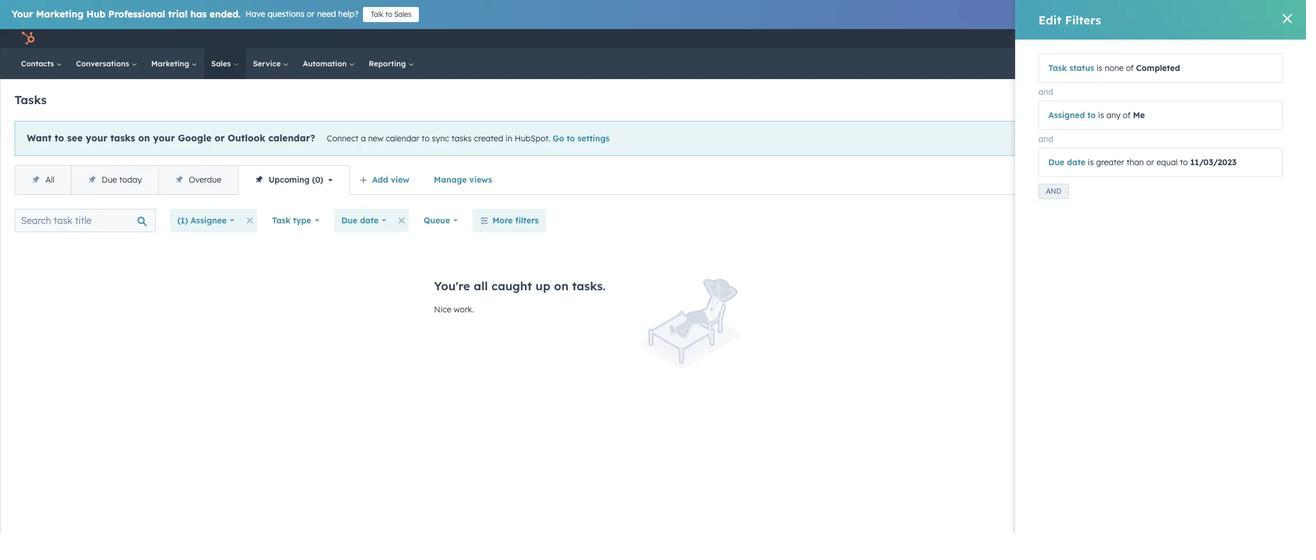 Task type: locate. For each thing, give the bounding box(es) containing it.
marketing down trial on the top
[[151, 59, 191, 68]]

calling icon button
[[1123, 31, 1143, 46]]

1 and from the top
[[1038, 87, 1053, 97]]

date left greater
[[1067, 157, 1085, 168]]

sales left the service
[[211, 59, 233, 68]]

1 horizontal spatial sales
[[394, 10, 412, 19]]

menu
[[1076, 29, 1292, 48]]

sales right "talk"
[[394, 10, 412, 19]]

1 vertical spatial or
[[214, 132, 225, 144]]

music
[[1253, 34, 1273, 43]]

help?
[[338, 9, 358, 19]]

1 horizontal spatial or
[[307, 9, 315, 19]]

of
[[1126, 63, 1134, 73], [1123, 110, 1131, 120]]

manage up assigned to is any of me
[[1085, 95, 1112, 104]]

is left none
[[1096, 63, 1102, 73]]

2 horizontal spatial due
[[1048, 157, 1064, 168]]

created
[[474, 133, 503, 144]]

me
[[1133, 110, 1145, 120]]

2 your from the left
[[153, 132, 175, 144]]

due up and
[[1048, 157, 1064, 168]]

0 vertical spatial and
[[1038, 87, 1053, 97]]

is for task status
[[1096, 63, 1102, 73]]

1 vertical spatial date
[[360, 215, 378, 226]]

1 horizontal spatial date
[[1067, 157, 1085, 168]]

up
[[536, 279, 550, 293]]

1 vertical spatial sales
[[211, 59, 233, 68]]

caught
[[491, 279, 532, 293]]

due
[[1048, 157, 1064, 168], [102, 175, 117, 185], [341, 215, 357, 226]]

tasks
[[15, 92, 47, 107]]

to right go
[[567, 133, 575, 144]]

task left type
[[272, 215, 291, 226]]

tasks banner
[[15, 87, 1262, 109]]

1 vertical spatial manage
[[434, 175, 467, 185]]

manage
[[1085, 95, 1112, 104], [434, 175, 467, 185]]

1 vertical spatial and
[[1038, 134, 1053, 144]]

marketing left hub
[[36, 8, 84, 20]]

more filters link
[[473, 209, 546, 232]]

create task
[[1215, 95, 1253, 104]]

0 horizontal spatial or
[[214, 132, 225, 144]]

2 and from the top
[[1038, 134, 1053, 144]]

manage inside tasks banner
[[1085, 95, 1112, 104]]

1 horizontal spatial on
[[554, 279, 569, 293]]

tasks right sync
[[451, 133, 472, 144]]

due left today on the left of the page
[[102, 175, 117, 185]]

and up assigned
[[1038, 87, 1053, 97]]

manage for manage queues
[[1085, 95, 1112, 104]]

0 vertical spatial date
[[1067, 157, 1085, 168]]

your right see
[[86, 132, 107, 144]]

to
[[385, 10, 392, 19], [1087, 110, 1096, 120], [54, 132, 64, 144], [422, 133, 430, 144], [567, 133, 575, 144], [1180, 157, 1188, 168]]

talk
[[371, 10, 383, 19]]

1 vertical spatial on
[[554, 279, 569, 293]]

calendar?
[[268, 132, 315, 144]]

2 horizontal spatial or
[[1146, 157, 1154, 168]]

1 horizontal spatial your
[[153, 132, 175, 144]]

2 vertical spatial due
[[341, 215, 357, 226]]

is left any
[[1098, 110, 1104, 120]]

or left need
[[307, 9, 315, 19]]

more
[[492, 215, 513, 226]]

1 vertical spatial due
[[102, 175, 117, 185]]

due inside navigation
[[102, 175, 117, 185]]

date for due date is greater than or equal to 11/03/2023
[[1067, 157, 1085, 168]]

0 vertical spatial due
[[1048, 157, 1064, 168]]

more filters
[[492, 215, 539, 226]]

manage left views at the left top of page
[[434, 175, 467, 185]]

1 horizontal spatial manage
[[1085, 95, 1112, 104]]

0 vertical spatial sales
[[394, 10, 412, 19]]

upgrade
[[1090, 35, 1121, 44]]

1 vertical spatial of
[[1123, 110, 1131, 120]]

views
[[469, 175, 492, 185]]

hubspot image
[[21, 31, 35, 45]]

tasks up due today
[[110, 132, 135, 144]]

or inside your marketing hub professional trial has ended. have questions or need help?
[[307, 9, 315, 19]]

task type button
[[264, 209, 327, 232]]

due for due date is greater than or equal to 11/03/2023
[[1048, 157, 1064, 168]]

and up due date button
[[1038, 134, 1053, 144]]

0 vertical spatial or
[[307, 9, 315, 19]]

conversations
[[76, 59, 131, 68]]

of for any
[[1123, 110, 1131, 120]]

sales link
[[204, 48, 246, 79]]

and for assigned to is any of me
[[1038, 134, 1053, 144]]

1 vertical spatial task
[[272, 215, 291, 226]]

connect
[[327, 133, 359, 144]]

of left me
[[1123, 110, 1131, 120]]

your
[[12, 8, 33, 20]]

view
[[391, 175, 409, 185]]

1 horizontal spatial due
[[341, 215, 357, 226]]

marketing link
[[144, 48, 204, 79]]

0 horizontal spatial sales
[[211, 59, 233, 68]]

task inside popup button
[[272, 215, 291, 226]]

add
[[372, 175, 388, 185]]

settings
[[578, 133, 610, 144]]

date
[[1067, 157, 1085, 168], [360, 215, 378, 226]]

due inside popup button
[[341, 215, 357, 226]]

calling icon image
[[1128, 34, 1138, 44]]

hub
[[86, 8, 106, 20]]

0 vertical spatial of
[[1126, 63, 1134, 73]]

to left see
[[54, 132, 64, 144]]

go
[[553, 133, 564, 144]]

and
[[1038, 87, 1053, 97], [1038, 134, 1053, 144]]

or right google
[[214, 132, 225, 144]]

talk to sales
[[371, 10, 412, 19]]

close image
[[1283, 14, 1292, 23]]

or right "than"
[[1146, 157, 1154, 168]]

1 vertical spatial marketing
[[151, 59, 191, 68]]

notifications button
[[1211, 29, 1231, 48]]

0 horizontal spatial date
[[360, 215, 378, 226]]

task status is none of completed
[[1048, 63, 1180, 73]]

on up today on the left of the page
[[138, 132, 150, 144]]

0 horizontal spatial due
[[102, 175, 117, 185]]

Search HubSpot search field
[[1143, 54, 1285, 73]]

marketplaces image
[[1152, 34, 1163, 45]]

google
[[178, 132, 212, 144]]

to inside button
[[385, 10, 392, 19]]

upcoming ( 0 )
[[269, 175, 323, 185]]

task left status
[[1048, 63, 1067, 73]]

filters
[[1065, 13, 1101, 27]]

sales
[[394, 10, 412, 19], [211, 59, 233, 68]]

connect a new calendar to sync tasks created in hubspot. go to settings
[[327, 133, 610, 144]]

date down add
[[360, 215, 378, 226]]

nice work.
[[434, 304, 474, 315]]

have
[[245, 9, 265, 19]]

manage views link
[[426, 168, 500, 191]]

queue
[[424, 215, 450, 226]]

1 horizontal spatial tasks
[[451, 133, 472, 144]]

1 vertical spatial is
[[1098, 110, 1104, 120]]

2 vertical spatial is
[[1088, 157, 1094, 168]]

to right "equal"
[[1180, 157, 1188, 168]]

0 vertical spatial on
[[138, 132, 150, 144]]

0 vertical spatial manage
[[1085, 95, 1112, 104]]

is left greater
[[1088, 157, 1094, 168]]

(1) assignee button
[[170, 209, 242, 232]]

manage views
[[434, 175, 492, 185]]

due date
[[341, 215, 378, 226]]

on
[[138, 132, 150, 144], [554, 279, 569, 293]]

search button
[[1276, 54, 1296, 73]]

1 horizontal spatial marketing
[[151, 59, 191, 68]]

2 vertical spatial or
[[1146, 157, 1154, 168]]

0 horizontal spatial marketing
[[36, 8, 84, 20]]

due for due date
[[341, 215, 357, 226]]

today
[[119, 175, 142, 185]]

due date button
[[1048, 157, 1085, 168]]

create
[[1215, 95, 1237, 104]]

0 horizontal spatial manage
[[434, 175, 467, 185]]

1 horizontal spatial task
[[1048, 63, 1067, 73]]

is for assigned to
[[1098, 110, 1104, 120]]

status
[[1069, 63, 1094, 73]]

0 vertical spatial task
[[1048, 63, 1067, 73]]

navigation
[[15, 165, 349, 195]]

task for task status is none of completed
[[1048, 63, 1067, 73]]

to right "talk"
[[385, 10, 392, 19]]

0 horizontal spatial task
[[272, 215, 291, 226]]

to left any
[[1087, 110, 1096, 120]]

help image
[[1177, 34, 1187, 45]]

all link
[[15, 166, 71, 194]]

want to see your tasks on your google or outlook calendar?
[[27, 132, 315, 144]]

of right none
[[1126, 63, 1134, 73]]

go to settings link
[[553, 133, 610, 144]]

settings image
[[1196, 34, 1207, 45]]

ended.
[[210, 8, 241, 20]]

due right type
[[341, 215, 357, 226]]

task
[[1239, 95, 1253, 104]]

0 vertical spatial marketing
[[36, 8, 84, 20]]

trial
[[168, 8, 188, 20]]

0 horizontal spatial your
[[86, 132, 107, 144]]

0 horizontal spatial tasks
[[110, 132, 135, 144]]

your left google
[[153, 132, 175, 144]]

all
[[45, 175, 55, 185]]

date inside popup button
[[360, 215, 378, 226]]

marketing
[[36, 8, 84, 20], [151, 59, 191, 68]]

close image
[[1278, 10, 1287, 19]]

0 vertical spatial is
[[1096, 63, 1102, 73]]

menu containing music
[[1076, 29, 1292, 48]]

tasks.
[[572, 279, 606, 293]]

on right "up"
[[554, 279, 569, 293]]

than
[[1127, 157, 1144, 168]]



Task type: describe. For each thing, give the bounding box(es) containing it.
automation
[[303, 59, 349, 68]]

add view button
[[352, 168, 419, 191]]

(1) assignee
[[177, 215, 227, 226]]

notifications image
[[1216, 34, 1226, 45]]

greg robinson image
[[1240, 33, 1251, 44]]

upcoming
[[269, 175, 310, 185]]

you're all caught up on tasks.
[[434, 279, 606, 293]]

of for none
[[1126, 63, 1134, 73]]

professional
[[108, 8, 165, 20]]

upgrade image
[[1077, 34, 1087, 45]]

sales inside button
[[394, 10, 412, 19]]

add view
[[372, 175, 409, 185]]

due for due today
[[102, 175, 117, 185]]

import link
[[1155, 91, 1198, 109]]

and
[[1046, 187, 1061, 195]]

due date is greater than or equal to 11/03/2023
[[1048, 157, 1237, 168]]

import
[[1165, 95, 1188, 104]]

assigned to is any of me
[[1048, 110, 1145, 120]]

manage for manage views
[[434, 175, 467, 185]]

music button
[[1233, 29, 1291, 48]]

edit
[[1038, 13, 1061, 27]]

search image
[[1282, 59, 1290, 67]]

a
[[361, 133, 366, 144]]

and button
[[1038, 184, 1069, 199]]

sync
[[432, 133, 449, 144]]

all
[[474, 279, 488, 293]]

settings link
[[1194, 32, 1209, 45]]

Search task title search field
[[15, 209, 156, 232]]

reporting
[[369, 59, 408, 68]]

queue button
[[416, 209, 466, 232]]

in
[[506, 133, 512, 144]]

0 horizontal spatial on
[[138, 132, 150, 144]]

due today link
[[71, 166, 158, 194]]

to left sync
[[422, 133, 430, 144]]

conversations link
[[69, 48, 144, 79]]

any
[[1106, 110, 1121, 120]]

task status button
[[1048, 63, 1094, 73]]

outlook
[[228, 132, 265, 144]]

need
[[317, 9, 336, 19]]

and for task status is none of completed
[[1038, 87, 1053, 97]]

is for due date
[[1088, 157, 1094, 168]]

see
[[67, 132, 83, 144]]

greater
[[1096, 157, 1124, 168]]

overdue
[[189, 175, 221, 185]]

marketplaces button
[[1145, 29, 1170, 48]]

questions
[[268, 9, 304, 19]]

none
[[1105, 63, 1124, 73]]

type
[[293, 215, 311, 226]]

manage queues link
[[1075, 91, 1148, 109]]

contacts
[[21, 59, 56, 68]]

equal
[[1157, 157, 1178, 168]]

1 your from the left
[[86, 132, 107, 144]]

(
[[312, 175, 315, 185]]

completed
[[1136, 63, 1180, 73]]

11/03/2023
[[1190, 157, 1237, 168]]

work.
[[454, 304, 474, 315]]

hubspot link
[[14, 31, 44, 45]]

due today
[[102, 175, 142, 185]]

contacts link
[[14, 48, 69, 79]]

filters
[[515, 215, 539, 226]]

service link
[[246, 48, 296, 79]]

(1)
[[177, 215, 188, 226]]

talk to sales button
[[363, 7, 419, 22]]

assigned to button
[[1048, 110, 1096, 120]]

task for task type
[[272, 215, 291, 226]]

0
[[315, 175, 320, 185]]

want
[[27, 132, 52, 144]]

task type
[[272, 215, 311, 226]]

overdue link
[[158, 166, 238, 194]]

automation link
[[296, 48, 362, 79]]

navigation containing all
[[15, 165, 349, 195]]

new
[[368, 133, 384, 144]]

assignee
[[191, 215, 227, 226]]

create task link
[[1205, 91, 1262, 109]]

reporting link
[[362, 48, 421, 79]]

assigned
[[1048, 110, 1085, 120]]

service
[[253, 59, 283, 68]]

date for due date
[[360, 215, 378, 226]]

queues
[[1114, 95, 1138, 104]]

your marketing hub professional trial has ended. have questions or need help?
[[12, 8, 358, 20]]



Task type: vqa. For each thing, say whether or not it's contained in the screenshot.
the right THE HELP
no



